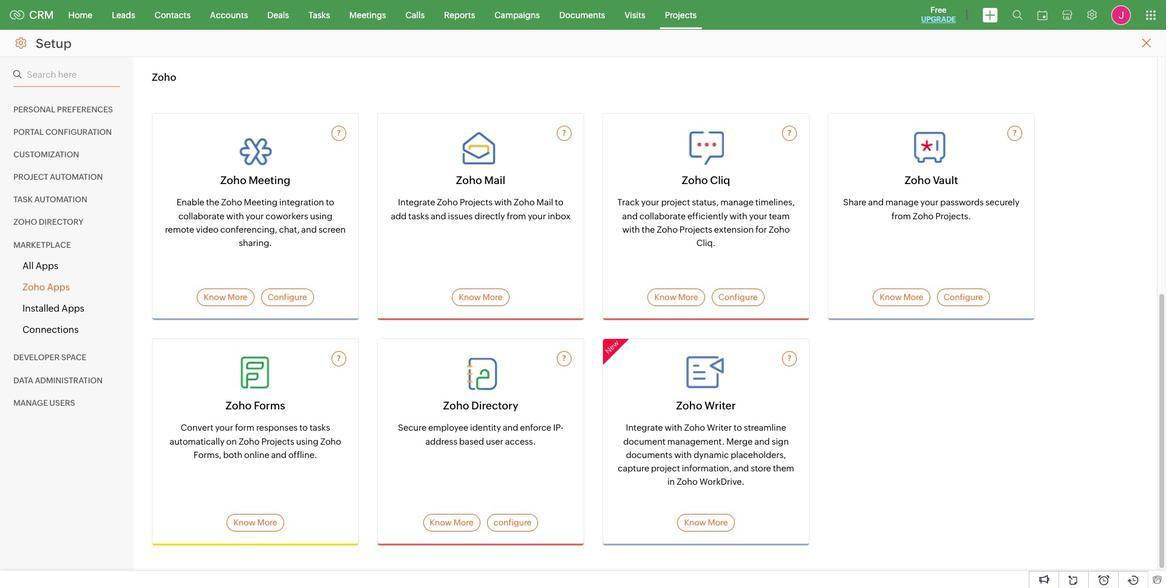 Task type: vqa. For each thing, say whether or not it's contained in the screenshot.
11:18
no



Task type: locate. For each thing, give the bounding box(es) containing it.
profile element
[[1105, 0, 1139, 29]]

meetings
[[350, 10, 386, 20]]

visits link
[[615, 0, 655, 29]]

search element
[[1006, 0, 1031, 30]]

crm
[[29, 9, 54, 21]]

accounts link
[[200, 0, 258, 29]]

profile image
[[1112, 5, 1132, 25]]

calls link
[[396, 0, 435, 29]]

tasks link
[[299, 0, 340, 29]]

documents link
[[550, 0, 615, 29]]

documents
[[560, 10, 606, 20]]



Task type: describe. For each thing, give the bounding box(es) containing it.
deals
[[268, 10, 289, 20]]

free upgrade
[[922, 5, 957, 24]]

upgrade
[[922, 15, 957, 24]]

tasks
[[309, 10, 330, 20]]

home
[[68, 10, 92, 20]]

contacts
[[155, 10, 191, 20]]

search image
[[1013, 10, 1023, 20]]

projects
[[665, 10, 697, 20]]

deals link
[[258, 0, 299, 29]]

contacts link
[[145, 0, 200, 29]]

home link
[[59, 0, 102, 29]]

crm link
[[10, 9, 54, 21]]

leads link
[[102, 0, 145, 29]]

reports
[[444, 10, 475, 20]]

leads
[[112, 10, 135, 20]]

create menu element
[[976, 0, 1006, 29]]

visits
[[625, 10, 646, 20]]

accounts
[[210, 10, 248, 20]]

reports link
[[435, 0, 485, 29]]

calendar image
[[1038, 10, 1048, 20]]

projects link
[[655, 0, 707, 29]]

meetings link
[[340, 0, 396, 29]]

create menu image
[[983, 8, 998, 22]]

calls
[[406, 10, 425, 20]]

campaigns link
[[485, 0, 550, 29]]

campaigns
[[495, 10, 540, 20]]

free
[[931, 5, 947, 15]]



